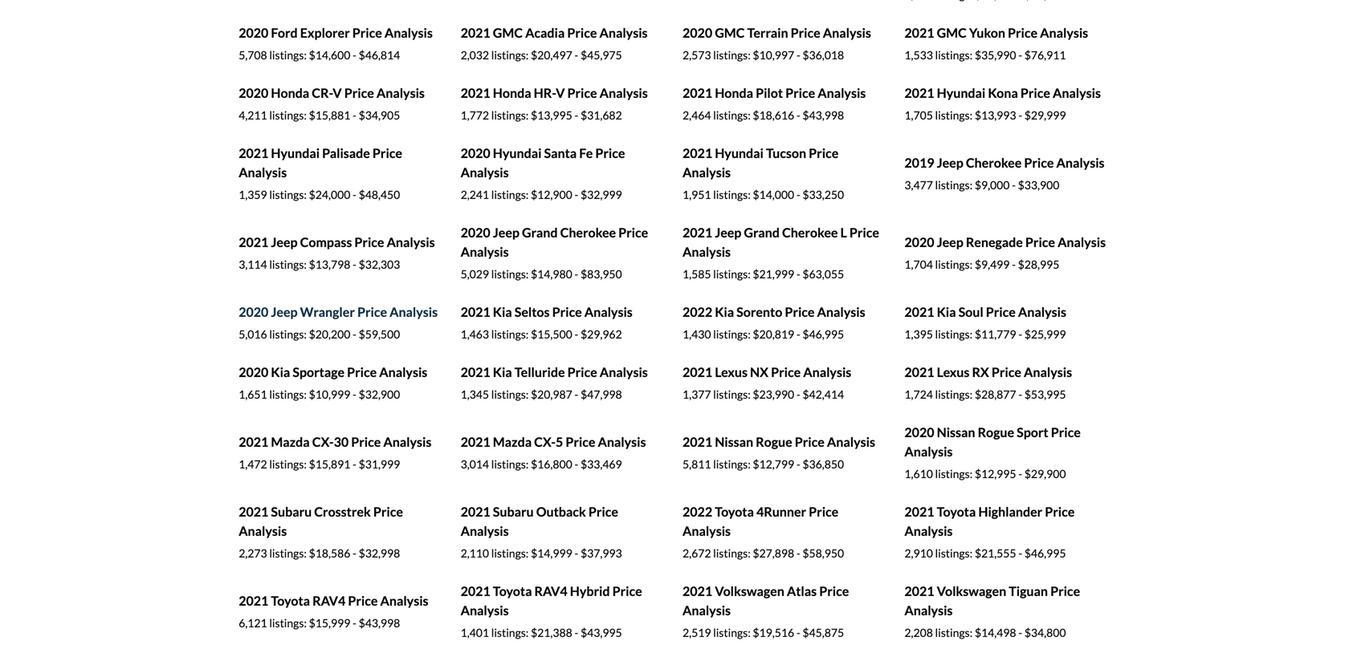 Task type: locate. For each thing, give the bounding box(es) containing it.
2021 inside 2021 toyota rav4 price analysis 6,121 listings: $15,999 - $43,998
[[239, 594, 269, 609]]

mazda inside 2021 mazda cx-5 price analysis 3,014 listings: $16,800 - $33,469
[[493, 435, 532, 450]]

analysis up $46,814
[[385, 25, 433, 41]]

2021 inside 2021 kia telluride price analysis 1,345 listings: $20,987 - $47,998
[[461, 365, 491, 380]]

compass
[[300, 235, 352, 250]]

1 horizontal spatial subaru
[[493, 505, 534, 520]]

listings: right "3,014"
[[491, 458, 529, 472]]

price for 2021 toyota rav4 price analysis
[[348, 594, 378, 609]]

analysis for 2021 honda pilot price analysis
[[818, 85, 866, 101]]

2022 for 2022 toyota 4runner price analysis
[[683, 505, 713, 520]]

2021 up 6,121
[[239, 594, 269, 609]]

2 gmc from the left
[[715, 25, 745, 41]]

2021 gmc acadia price analysis 2,032 listings: $20,497 - $45,975
[[461, 25, 648, 62]]

price for 2021 hyundai tucson price analysis
[[809, 146, 839, 161]]

2021 inside 2021 subaru outback price analysis 2,110 listings: $14,999 - $37,993
[[461, 505, 491, 520]]

$28,877
[[975, 388, 1017, 402]]

listings: inside 2021 hyundai palisade price analysis 1,359 listings: $24,000 - $48,450
[[269, 188, 307, 202]]

price inside 2021 kia soul price analysis 1,395 listings: $11,779 - $25,999
[[986, 305, 1016, 320]]

subaru for crosstrek
[[271, 505, 312, 520]]

2021 inside 2021 gmc yukon price analysis 1,533 listings: $35,990 - $76,911
[[905, 25, 935, 41]]

hyundai
[[937, 85, 986, 101], [271, 146, 320, 161], [493, 146, 542, 161], [715, 146, 764, 161]]

listings: right 1,705
[[935, 109, 973, 122]]

2021 for 2021 nissan rogue price analysis
[[683, 435, 713, 450]]

listings: for 2019 jeep cherokee price analysis
[[935, 178, 973, 192]]

2021 for 2021 kia soul price analysis
[[905, 305, 935, 320]]

- inside '2021 volkswagen atlas price analysis 2,519 listings: $19,516 - $45,875'
[[797, 627, 801, 640]]

analysis up 2,672
[[683, 524, 731, 540]]

cx- up $16,800
[[534, 435, 556, 450]]

cherokee left l
[[782, 225, 838, 241]]

kia inside '2020 kia sportage price analysis 1,651 listings: $10,999 - $32,900'
[[271, 365, 290, 380]]

$47,998
[[581, 388, 622, 402]]

2021 inside 2021 volkswagen tiguan price analysis 2,208 listings: $14,498 - $34,800
[[905, 584, 935, 600]]

honda left pilot
[[715, 85, 753, 101]]

analysis up '$53,995'
[[1024, 365, 1072, 380]]

analysis up $32,303
[[387, 235, 435, 250]]

2021 up '1,724'
[[905, 365, 935, 380]]

price up $47,998
[[568, 365, 597, 380]]

0 horizontal spatial $46,995
[[803, 328, 844, 342]]

analysis up $34,905
[[377, 85, 425, 101]]

listings: for 2021 kia telluride price analysis
[[491, 388, 529, 402]]

$34,905
[[359, 109, 400, 122]]

price inside 2021 hyundai tucson price analysis 1,951 listings: $14,000 - $33,250
[[809, 146, 839, 161]]

ford
[[271, 25, 298, 41]]

honda
[[271, 85, 309, 101], [493, 85, 531, 101], [715, 85, 753, 101]]

2 cx- from the left
[[534, 435, 556, 450]]

- for 2021 toyota highlander price analysis
[[1019, 547, 1023, 561]]

2 grand from the left
[[744, 225, 780, 241]]

0 vertical spatial $43,998
[[803, 109, 844, 122]]

hyundai up "$13,993"
[[937, 85, 986, 101]]

v inside 2020 honda cr-v price analysis 4,211 listings: $15,881 - $34,905
[[333, 85, 342, 101]]

price up $36,018
[[791, 25, 821, 41]]

kia for sportage
[[271, 365, 290, 380]]

price up '$37,993'
[[589, 505, 618, 520]]

- left $83,950
[[575, 268, 579, 281]]

2021 for 2021 mazda cx-5 price analysis
[[461, 435, 491, 450]]

listings: inside 2019 jeep cherokee price analysis 3,477 listings: $9,000 - $33,900
[[935, 178, 973, 192]]

analysis down $63,055
[[817, 305, 866, 320]]

listings: right 2,110
[[491, 547, 529, 561]]

nx
[[750, 365, 769, 380]]

$46,995 inside 2022 kia sorento price analysis 1,430 listings: $20,819 - $46,995
[[803, 328, 844, 342]]

price inside 2021 toyota rav4 price analysis 6,121 listings: $15,999 - $43,998
[[348, 594, 378, 609]]

price for 2021 hyundai palisade price analysis
[[373, 146, 402, 161]]

2021 inside 2021 hyundai tucson price analysis 1,951 listings: $14,000 - $33,250
[[683, 146, 713, 161]]

2021 down 2,464
[[683, 146, 713, 161]]

price up the $31,682
[[568, 85, 597, 101]]

2 horizontal spatial honda
[[715, 85, 753, 101]]

2021 mazda cx-30 price analysis link
[[239, 435, 432, 450]]

listings: right 6,121
[[269, 617, 307, 631]]

telluride
[[515, 365, 565, 380]]

2020 inside 2020 jeep wrangler price analysis 5,016 listings: $20,200 - $59,500
[[239, 305, 269, 320]]

0 vertical spatial $46,995
[[803, 328, 844, 342]]

1,377
[[683, 388, 711, 402]]

price up $59,500
[[357, 305, 387, 320]]

$18,616
[[753, 109, 795, 122]]

kia for soul
[[937, 305, 956, 320]]

analysis up $36,850
[[827, 435, 876, 450]]

2020 jeep grand cherokee price analysis link
[[461, 225, 648, 260]]

listings: for 2021 toyota highlander price analysis
[[935, 547, 973, 561]]

- for 2021 gmc yukon price analysis
[[1019, 48, 1023, 62]]

rav4 inside 2021 toyota rav4 price analysis 6,121 listings: $15,999 - $43,998
[[313, 594, 346, 609]]

- inside 2021 kia telluride price analysis 1,345 listings: $20,987 - $47,998
[[575, 388, 579, 402]]

2019 jeep cherokee price analysis link
[[905, 155, 1105, 171]]

listings: right 1,533 at the right top of page
[[935, 48, 973, 62]]

analysis up 2,910 at the right bottom
[[905, 524, 953, 540]]

rav4 down $14,999
[[535, 584, 568, 600]]

listings: right '2,519'
[[713, 627, 751, 640]]

2020 kia sportage price analysis link
[[239, 365, 428, 380]]

- left $48,450
[[353, 188, 357, 202]]

- left $58,950
[[797, 547, 801, 561]]

price up $45,975
[[567, 25, 597, 41]]

2021 gmc yukon price analysis link
[[905, 25, 1089, 41]]

2021 kia seltos price analysis link
[[461, 305, 633, 320]]

listings: right 2,464
[[713, 109, 751, 122]]

0 horizontal spatial nissan
[[715, 435, 754, 450]]

nissan down $28,877
[[937, 425, 976, 441]]

2021 for 2021 gmc yukon price analysis
[[905, 25, 935, 41]]

listings: inside '2020 kia sportage price analysis 1,651 listings: $10,999 - $32,900'
[[269, 388, 307, 402]]

2 honda from the left
[[493, 85, 531, 101]]

2021 toyota rav4 price analysis link
[[239, 594, 429, 609]]

$10,999
[[309, 388, 351, 402]]

analysis inside 2020 jeep wrangler price analysis 5,016 listings: $20,200 - $59,500
[[390, 305, 438, 320]]

0 horizontal spatial rav4
[[313, 594, 346, 609]]

kia
[[493, 305, 512, 320], [715, 305, 734, 320], [937, 305, 956, 320], [271, 365, 290, 380], [493, 365, 512, 380]]

- for 2020 gmc terrain price analysis
[[797, 48, 801, 62]]

2021 inside 2021 toyota highlander price analysis 2,910 listings: $21,555 - $46,995
[[905, 505, 935, 520]]

- inside '2020 kia sportage price analysis 1,651 listings: $10,999 - $32,900'
[[353, 388, 357, 402]]

price right 30
[[351, 435, 381, 450]]

- left '$53,995'
[[1019, 388, 1023, 402]]

analysis up 2,110
[[461, 524, 509, 540]]

analysis for 2021 jeep compass price analysis
[[387, 235, 435, 250]]

- for 2021 volkswagen tiguan price analysis
[[1019, 627, 1023, 640]]

0 horizontal spatial grand
[[522, 225, 558, 241]]

- inside 2021 subaru crosstrek price analysis 2,273 listings: $18,586 - $32,998
[[353, 547, 357, 561]]

2020 jeep renegade price analysis link
[[905, 235, 1106, 250]]

- inside 2020 ford explorer price analysis 5,708 listings: $14,600 - $46,814
[[353, 48, 357, 62]]

2021 honda pilot price analysis 2,464 listings: $18,616 - $43,998
[[683, 85, 866, 122]]

analysis for 2020 ford explorer price analysis
[[385, 25, 433, 41]]

1 horizontal spatial rav4
[[535, 584, 568, 600]]

listings: for 2021 volkswagen tiguan price analysis
[[935, 627, 973, 640]]

1 cx- from the left
[[312, 435, 334, 450]]

analysis inside 2021 toyota rav4 hybrid price analysis 1,401 listings: $21,388 - $43,995
[[461, 603, 509, 619]]

1 horizontal spatial lexus
[[937, 365, 970, 380]]

- left $42,414
[[797, 388, 801, 402]]

1 vertical spatial $46,995
[[1025, 547, 1066, 561]]

cx-
[[312, 435, 334, 450], [534, 435, 556, 450]]

2021 inside the 2021 lexus nx price analysis 1,377 listings: $23,990 - $42,414
[[683, 365, 713, 380]]

2020 inside '2020 kia sportage price analysis 1,651 listings: $10,999 - $32,900'
[[239, 365, 269, 380]]

analysis inside 2021 hyundai tucson price analysis 1,951 listings: $14,000 - $33,250
[[683, 165, 731, 180]]

$10,997
[[753, 48, 795, 62]]

- right $9,000
[[1012, 178, 1016, 192]]

price inside 2021 subaru crosstrek price analysis 2,273 listings: $18,586 - $32,998
[[373, 505, 403, 520]]

listings: for 2021 lexus rx price analysis
[[935, 388, 973, 402]]

rav4 for price
[[313, 594, 346, 609]]

1 horizontal spatial $46,995
[[1025, 547, 1066, 561]]

0 horizontal spatial subaru
[[271, 505, 312, 520]]

1 honda from the left
[[271, 85, 309, 101]]

2020 inside 2020 gmc terrain price analysis 2,573 listings: $10,997 - $36,018
[[683, 25, 713, 41]]

$19,516
[[753, 627, 795, 640]]

2021 up 1,395
[[905, 305, 935, 320]]

analysis inside '2021 volkswagen atlas price analysis 2,519 listings: $19,516 - $45,875'
[[683, 603, 731, 619]]

analysis inside 2020 honda cr-v price analysis 4,211 listings: $15,881 - $34,905
[[377, 85, 425, 101]]

2 v from the left
[[556, 85, 565, 101]]

1 horizontal spatial volkswagen
[[937, 584, 1007, 600]]

crosstrek
[[314, 505, 371, 520]]

30
[[334, 435, 349, 450]]

1 subaru from the left
[[271, 505, 312, 520]]

kia inside 2021 kia seltos price analysis 1,463 listings: $15,500 - $29,962
[[493, 305, 512, 320]]

cx- for 5
[[534, 435, 556, 450]]

2022 kia sorento price analysis 1,430 listings: $20,819 - $46,995
[[683, 305, 866, 342]]

price for 2021 subaru outback price analysis
[[589, 505, 618, 520]]

listings: right 1,951 on the top right of the page
[[713, 188, 751, 202]]

1 horizontal spatial v
[[556, 85, 565, 101]]

2020 for 2020 hyundai santa fe price analysis
[[461, 146, 491, 161]]

1 horizontal spatial cx-
[[534, 435, 556, 450]]

- right $14,999
[[575, 547, 579, 561]]

analysis up $32,900 at left bottom
[[379, 365, 428, 380]]

0 horizontal spatial mazda
[[271, 435, 310, 450]]

listings: for 2022 kia sorento price analysis
[[713, 328, 751, 342]]

2020 down '1,724'
[[905, 425, 935, 441]]

seltos
[[515, 305, 550, 320]]

price for 2021 lexus rx price analysis
[[992, 365, 1022, 380]]

hyundai left santa on the left
[[493, 146, 542, 161]]

2021 for 2021 kia seltos price analysis
[[461, 305, 491, 320]]

- inside 2021 nissan rogue price analysis 5,811 listings: $12,799 - $36,850
[[797, 458, 801, 472]]

listings: inside 2021 jeep compass price analysis 3,114 listings: $13,798 - $32,303
[[269, 258, 307, 272]]

analysis for 2021 toyota rav4 price analysis
[[380, 594, 429, 609]]

- right $15,891
[[353, 458, 357, 472]]

$46,995 for highlander
[[1025, 547, 1066, 561]]

analysis up 1,359
[[239, 165, 287, 180]]

analysis for 2021 gmc yukon price analysis
[[1040, 25, 1089, 41]]

$14,498
[[975, 627, 1017, 640]]

0 horizontal spatial cherokee
[[560, 225, 616, 241]]

2020 up 2,573
[[683, 25, 713, 41]]

price up $23,990
[[771, 365, 801, 380]]

price for 2019 jeep cherokee price analysis
[[1025, 155, 1054, 171]]

2021 inside 2021 nissan rogue price analysis 5,811 listings: $12,799 - $36,850
[[683, 435, 713, 450]]

cherokee for 2021 jeep grand cherokee l price analysis
[[782, 225, 838, 241]]

1 horizontal spatial $43,998
[[803, 109, 844, 122]]

2 subaru from the left
[[493, 505, 534, 520]]

- left $36,018
[[797, 48, 801, 62]]

tucson
[[766, 146, 807, 161]]

2020 inside the 2020 hyundai santa fe price analysis 2,241 listings: $12,900 - $32,999
[[461, 146, 491, 161]]

analysis up $29,962
[[585, 305, 633, 320]]

toyota inside 2021 toyota rav4 hybrid price analysis 1,401 listings: $21,388 - $43,995
[[493, 584, 532, 600]]

2021 for 2021 honda pilot price analysis
[[683, 85, 713, 101]]

analysis for 2021 kia telluride price analysis
[[600, 365, 648, 380]]

- inside 2021 hyundai tucson price analysis 1,951 listings: $14,000 - $33,250
[[797, 188, 801, 202]]

price for 2021 kia seltos price analysis
[[552, 305, 582, 320]]

$43,998 inside 2021 toyota rav4 price analysis 6,121 listings: $15,999 - $43,998
[[359, 617, 400, 631]]

2,464
[[683, 109, 711, 122]]

analysis up $47,998
[[600, 365, 648, 380]]

- inside 2021 volkswagen tiguan price analysis 2,208 listings: $14,498 - $34,800
[[1019, 627, 1023, 640]]

2020 down 1,772
[[461, 146, 491, 161]]

$20,987
[[531, 388, 573, 402]]

jeep
[[937, 155, 964, 171], [493, 225, 520, 241], [715, 225, 742, 241], [271, 235, 298, 250], [937, 235, 964, 250], [271, 305, 298, 320]]

2021 inside 2021 honda pilot price analysis 2,464 listings: $18,616 - $43,998
[[683, 85, 713, 101]]

4,211
[[239, 109, 267, 122]]

listings: for 2021 honda pilot price analysis
[[713, 109, 751, 122]]

2021 up 1,472
[[239, 435, 269, 450]]

analysis inside 2021 volkswagen tiguan price analysis 2,208 listings: $14,498 - $34,800
[[905, 603, 953, 619]]

price inside 2022 kia sorento price analysis 1,430 listings: $20,819 - $46,995
[[785, 305, 815, 320]]

- left $32,303
[[353, 258, 357, 272]]

- right "$14,600"
[[353, 48, 357, 62]]

analysis inside 2021 kia soul price analysis 1,395 listings: $11,779 - $25,999
[[1019, 305, 1067, 320]]

price inside 2021 volkswagen tiguan price analysis 2,208 listings: $14,498 - $34,800
[[1051, 584, 1081, 600]]

2021 down 1,610
[[905, 505, 935, 520]]

price inside 2021 hyundai palisade price analysis 1,359 listings: $24,000 - $48,450
[[373, 146, 402, 161]]

2021 up 1,705
[[905, 85, 935, 101]]

2 horizontal spatial cherokee
[[966, 155, 1022, 171]]

2020 inside 2020 nissan rogue sport price analysis 1,610 listings: $12,995 - $29,900
[[905, 425, 935, 441]]

toyota up $15,999
[[271, 594, 310, 609]]

0 horizontal spatial lexus
[[715, 365, 748, 380]]

2021 jeep grand cherokee l price analysis link
[[683, 225, 880, 260]]

2021 inside 2021 kia soul price analysis 1,395 listings: $11,779 - $25,999
[[905, 305, 935, 320]]

analysis inside 2020 nissan rogue sport price analysis 1,610 listings: $12,995 - $29,900
[[905, 444, 953, 460]]

listings: right 3,477
[[935, 178, 973, 192]]

analysis for 2019 jeep cherokee price analysis
[[1057, 155, 1105, 171]]

$35,990
[[975, 48, 1017, 62]]

1 horizontal spatial gmc
[[715, 25, 745, 41]]

listings: inside 2021 kia seltos price analysis 1,463 listings: $15,500 - $29,962
[[491, 328, 529, 342]]

kia for telluride
[[493, 365, 512, 380]]

analysis inside 2021 honda hr-v price analysis 1,772 listings: $13,995 - $31,682
[[600, 85, 648, 101]]

listings: right 1,472
[[269, 458, 307, 472]]

volkswagen for atlas
[[715, 584, 785, 600]]

2021 gmc acadia price analysis link
[[461, 25, 648, 41]]

6,121
[[239, 617, 267, 631]]

0 horizontal spatial volkswagen
[[715, 584, 785, 600]]

listings: for 2020 ford explorer price analysis
[[269, 48, 307, 62]]

2021 inside 2021 subaru crosstrek price analysis 2,273 listings: $18,586 - $32,998
[[239, 505, 269, 520]]

1 lexus from the left
[[715, 365, 748, 380]]

2021 up "3,014"
[[461, 435, 491, 450]]

price down $32,999
[[619, 225, 648, 241]]

gmc for acadia
[[493, 25, 523, 41]]

listings: for 2020 jeep renegade price analysis
[[935, 258, 973, 272]]

2020 ford explorer price analysis 5,708 listings: $14,600 - $46,814
[[239, 25, 433, 62]]

1,651
[[239, 388, 267, 402]]

$21,999
[[753, 268, 795, 281]]

analysis inside 2021 gmc acadia price analysis 2,032 listings: $20,497 - $45,975
[[600, 25, 648, 41]]

1 horizontal spatial nissan
[[937, 425, 976, 441]]

price up $15,999
[[348, 594, 378, 609]]

- inside 2021 gmc acadia price analysis 2,032 listings: $20,497 - $45,975
[[575, 48, 579, 62]]

gmc for yukon
[[937, 25, 967, 41]]

gmc inside 2021 gmc yukon price analysis 1,533 listings: $35,990 - $76,911
[[937, 25, 967, 41]]

subaru
[[271, 505, 312, 520], [493, 505, 534, 520]]

0 horizontal spatial v
[[333, 85, 342, 101]]

2 2022 from the top
[[683, 505, 713, 520]]

0 horizontal spatial honda
[[271, 85, 309, 101]]

price for 2022 kia sorento price analysis
[[785, 305, 815, 320]]

analysis
[[385, 25, 433, 41], [600, 25, 648, 41], [823, 25, 871, 41], [1040, 25, 1089, 41], [377, 85, 425, 101], [600, 85, 648, 101], [818, 85, 866, 101], [1053, 85, 1101, 101], [1057, 155, 1105, 171], [239, 165, 287, 180], [461, 165, 509, 180], [683, 165, 731, 180], [387, 235, 435, 250], [1058, 235, 1106, 250], [461, 244, 509, 260], [683, 244, 731, 260], [390, 305, 438, 320], [585, 305, 633, 320], [817, 305, 866, 320], [1019, 305, 1067, 320], [379, 365, 428, 380], [600, 365, 648, 380], [804, 365, 852, 380], [1024, 365, 1072, 380], [383, 435, 432, 450], [598, 435, 646, 450], [827, 435, 876, 450], [905, 444, 953, 460], [239, 524, 287, 540], [461, 524, 509, 540], [683, 524, 731, 540], [905, 524, 953, 540], [380, 594, 429, 609], [461, 603, 509, 619], [683, 603, 731, 619], [905, 603, 953, 619]]

2020 honda cr-v price analysis link
[[239, 85, 425, 101]]

price for 2021 nissan rogue price analysis
[[795, 435, 825, 450]]

2021 up "3,114" on the top left
[[239, 235, 269, 250]]

2021 hyundai kona price analysis link
[[905, 85, 1101, 101]]

1 vertical spatial 2022
[[683, 505, 713, 520]]

v inside 2021 honda hr-v price analysis 1,772 listings: $13,995 - $31,682
[[556, 85, 565, 101]]

3 honda from the left
[[715, 85, 753, 101]]

1 volkswagen from the left
[[715, 584, 785, 600]]

analysis inside the 2021 lexus nx price analysis 1,377 listings: $23,990 - $42,414
[[804, 365, 852, 380]]

price inside 2020 jeep renegade price analysis 1,704 listings: $9,499 - $28,995
[[1026, 235, 1056, 250]]

$43,998 for pilot
[[803, 109, 844, 122]]

analysis up 5,029
[[461, 244, 509, 260]]

$14,980
[[531, 268, 573, 281]]

2021 inside 2021 jeep grand cherokee l price analysis 1,585 listings: $21,999 - $63,055
[[683, 225, 713, 241]]

1 gmc from the left
[[493, 25, 523, 41]]

analysis up $59,500
[[390, 305, 438, 320]]

$46,995 right $20,819
[[803, 328, 844, 342]]

2021 inside 2021 lexus rx price analysis 1,724 listings: $28,877 - $53,995
[[905, 365, 935, 380]]

price for 2021 kia soul price analysis
[[986, 305, 1016, 320]]

2021 inside 2021 honda hr-v price analysis 1,772 listings: $13,995 - $31,682
[[461, 85, 491, 101]]

2 lexus from the left
[[937, 365, 970, 380]]

1 grand from the left
[[522, 225, 558, 241]]

analysis inside 2021 lexus rx price analysis 1,724 listings: $28,877 - $53,995
[[1024, 365, 1072, 380]]

2021 hyundai tucson price analysis 1,951 listings: $14,000 - $33,250
[[683, 146, 844, 202]]

$33,250
[[803, 188, 844, 202]]

grand down $12,900
[[522, 225, 558, 241]]

price for 2021 gmc yukon price analysis
[[1008, 25, 1038, 41]]

1 2022 from the top
[[683, 305, 713, 320]]

- right $35,990
[[1019, 48, 1023, 62]]

toyota inside 2021 toyota rav4 price analysis 6,121 listings: $15,999 - $43,998
[[271, 594, 310, 609]]

listings: inside 2020 jeep renegade price analysis 1,704 listings: $9,499 - $28,995
[[935, 258, 973, 272]]

- inside 2021 kia soul price analysis 1,395 listings: $11,779 - $25,999
[[1019, 328, 1023, 342]]

nissan
[[937, 425, 976, 441], [715, 435, 754, 450]]

2 mazda from the left
[[493, 435, 532, 450]]

v for hr-
[[556, 85, 565, 101]]

0 horizontal spatial cx-
[[312, 435, 334, 450]]

1 horizontal spatial honda
[[493, 85, 531, 101]]

listings: right the 1,401
[[491, 627, 529, 640]]

analysis up $29,999 in the top of the page
[[1053, 85, 1101, 101]]

toyota for 2,672
[[715, 505, 754, 520]]

2021 inside 2021 jeep compass price analysis 3,114 listings: $13,798 - $32,303
[[239, 235, 269, 250]]

$12,995
[[975, 468, 1017, 481]]

analysis inside 2021 toyota highlander price analysis 2,910 listings: $21,555 - $46,995
[[905, 524, 953, 540]]

2021 honda hr-v price analysis link
[[461, 85, 648, 101]]

price up $58,950
[[809, 505, 839, 520]]

2020 jeep renegade price analysis 1,704 listings: $9,499 - $28,995
[[905, 235, 1106, 272]]

- right $15,500
[[575, 328, 579, 342]]

analysis for 2021 nissan rogue price analysis
[[827, 435, 876, 450]]

listings: right 1,610
[[935, 468, 973, 481]]

- left $32,999
[[575, 188, 579, 202]]

l
[[841, 225, 847, 241]]

$20,497
[[531, 48, 573, 62]]

$43,995
[[581, 627, 622, 640]]

rogue inside 2020 nissan rogue sport price analysis 1,610 listings: $12,995 - $29,900
[[978, 425, 1015, 441]]

2021 jeep compass price analysis link
[[239, 235, 435, 250]]

lexus for nx
[[715, 365, 748, 380]]

listings: for 2021 kia soul price analysis
[[935, 328, 973, 342]]

hyundai inside 2021 hyundai palisade price analysis 1,359 listings: $24,000 - $48,450
[[271, 146, 320, 161]]

listings: right 2,672
[[713, 547, 751, 561]]

lexus inside the 2021 lexus nx price analysis 1,377 listings: $23,990 - $42,414
[[715, 365, 748, 380]]

price for 2020 ford explorer price analysis
[[352, 25, 382, 41]]

- inside 2021 kia seltos price analysis 1,463 listings: $15,500 - $29,962
[[575, 328, 579, 342]]

2021 kia telluride price analysis link
[[461, 365, 648, 380]]

$14,600
[[309, 48, 351, 62]]

2021 for 2021 hyundai palisade price analysis
[[239, 146, 269, 161]]

2021 up 2,464
[[683, 85, 713, 101]]

2021 up the 1,463
[[461, 305, 491, 320]]

1 horizontal spatial grand
[[744, 225, 780, 241]]

$43,998
[[803, 109, 844, 122], [359, 617, 400, 631]]

$46,814
[[359, 48, 400, 62]]

0 horizontal spatial gmc
[[493, 25, 523, 41]]

2020 jeep wrangler price analysis 5,016 listings: $20,200 - $59,500
[[239, 305, 438, 342]]

price right tiguan
[[1051, 584, 1081, 600]]

listings: right 2,208
[[935, 627, 973, 640]]

- for 2021 lexus rx price analysis
[[1019, 388, 1023, 402]]

2020
[[239, 25, 269, 41], [683, 25, 713, 41], [239, 85, 269, 101], [461, 146, 491, 161], [461, 225, 491, 241], [905, 235, 935, 250], [239, 305, 269, 320], [239, 365, 269, 380], [905, 425, 935, 441]]

cherokee inside the 2020 jeep grand cherokee price analysis 5,029 listings: $14,980 - $83,950
[[560, 225, 616, 241]]

honda left hr-
[[493, 85, 531, 101]]

analysis inside the 2020 jeep grand cherokee price analysis 5,029 listings: $14,980 - $83,950
[[461, 244, 509, 260]]

2021 toyota rav4 hybrid price analysis link
[[461, 584, 642, 619]]

analysis for 2020 kia sportage price analysis
[[379, 365, 428, 380]]

2022 toyota 4runner price analysis 2,672 listings: $27,898 - $58,950
[[683, 505, 844, 561]]

analysis inside 2021 jeep compass price analysis 3,114 listings: $13,798 - $32,303
[[387, 235, 435, 250]]

1 horizontal spatial rogue
[[978, 425, 1015, 441]]

1 v from the left
[[333, 85, 342, 101]]

price inside 2021 toyota highlander price analysis 2,910 listings: $21,555 - $46,995
[[1045, 505, 1075, 520]]

2021 for 2021 hyundai tucson price analysis
[[683, 146, 713, 161]]

toyota inside 2021 toyota highlander price analysis 2,910 listings: $21,555 - $46,995
[[937, 505, 976, 520]]

listings: for 2021 gmc acadia price analysis
[[491, 48, 529, 62]]

0 horizontal spatial rogue
[[756, 435, 793, 450]]

nissan inside 2021 nissan rogue price analysis 5,811 listings: $12,799 - $36,850
[[715, 435, 754, 450]]

- for 2021 hyundai tucson price analysis
[[797, 188, 801, 202]]

0 horizontal spatial $43,998
[[359, 617, 400, 631]]

1 horizontal spatial cherokee
[[782, 225, 838, 241]]

price for 2021 volkswagen atlas price analysis
[[820, 584, 849, 600]]

1 horizontal spatial mazda
[[493, 435, 532, 450]]

listings: right 1,585
[[713, 268, 751, 281]]

$20,200
[[309, 328, 351, 342]]

listings: right 1,430
[[713, 328, 751, 342]]

price for 2020 gmc terrain price analysis
[[791, 25, 821, 41]]

hr-
[[534, 85, 556, 101]]

2021 up 5,811
[[683, 435, 713, 450]]

1 vertical spatial $43,998
[[359, 617, 400, 631]]

$33,469
[[581, 458, 622, 472]]

analysis up $76,911
[[1040, 25, 1089, 41]]

- for 2021 kia soul price analysis
[[1019, 328, 1023, 342]]

listings: for 2021 subaru outback price analysis
[[491, 547, 529, 561]]

analysis down $32,998
[[380, 594, 429, 609]]

hyundai inside 2021 hyundai kona price analysis 1,705 listings: $13,993 - $29,999
[[937, 85, 986, 101]]

2020 up '5,708'
[[239, 25, 269, 41]]

listings: right 1,772
[[491, 109, 529, 122]]

- for 2021 subaru outback price analysis
[[575, 547, 579, 561]]

subaru inside 2021 subaru outback price analysis 2,110 listings: $14,999 - $37,993
[[493, 505, 534, 520]]

grand for 5,029
[[522, 225, 558, 241]]

grand
[[522, 225, 558, 241], [744, 225, 780, 241]]

honda inside 2021 honda pilot price analysis 2,464 listings: $18,616 - $43,998
[[715, 85, 753, 101]]

lexus left "rx"
[[937, 365, 970, 380]]

2021 for 2021 toyota highlander price analysis
[[905, 505, 935, 520]]

price inside 2021 subaru outback price analysis 2,110 listings: $14,999 - $37,993
[[589, 505, 618, 520]]

$76,911
[[1025, 48, 1066, 62]]

$16,800
[[531, 458, 573, 472]]

2,672
[[683, 547, 711, 561]]

1 mazda from the left
[[271, 435, 310, 450]]

cherokee for 2020 jeep grand cherokee price analysis
[[560, 225, 616, 241]]

- inside 2022 toyota 4runner price analysis 2,672 listings: $27,898 - $58,950
[[797, 547, 801, 561]]

$59,500
[[359, 328, 400, 342]]

2021 lexus nx price analysis link
[[683, 365, 852, 380]]

- right $21,555
[[1019, 547, 1023, 561]]

2021 down 1,951 on the top right of the page
[[683, 225, 713, 241]]

2021 for 2021 toyota rav4 price analysis
[[239, 594, 269, 609]]

price up $46,814
[[352, 25, 382, 41]]

$46,995 inside 2021 toyota highlander price analysis 2,910 listings: $21,555 - $46,995
[[1025, 547, 1066, 561]]

$9,499
[[975, 258, 1010, 272]]

- inside 2022 kia sorento price analysis 1,430 listings: $20,819 - $46,995
[[797, 328, 801, 342]]

analysis up $31,999
[[383, 435, 432, 450]]

listings: right 4,211
[[269, 109, 307, 122]]

- left $32,900 at left bottom
[[353, 388, 357, 402]]

listings: inside 2021 subaru crosstrek price analysis 2,273 listings: $18,586 - $32,998
[[269, 547, 307, 561]]

$46,995
[[803, 328, 844, 342], [1025, 547, 1066, 561]]

2022 up 1,430
[[683, 305, 713, 320]]

atlas
[[787, 584, 817, 600]]

3 gmc from the left
[[937, 25, 967, 41]]

listings: for 2020 jeep wrangler price analysis
[[269, 328, 307, 342]]

2021 up 1,772
[[461, 85, 491, 101]]

2 horizontal spatial gmc
[[937, 25, 967, 41]]

0 vertical spatial 2022
[[683, 305, 713, 320]]

$13,993
[[975, 109, 1017, 122]]

- inside 2021 hyundai palisade price analysis 1,359 listings: $24,000 - $48,450
[[353, 188, 357, 202]]

2021 gmc yukon price analysis 1,533 listings: $35,990 - $76,911
[[905, 25, 1089, 62]]

$32,900
[[359, 388, 400, 402]]

listings: inside 2021 toyota rav4 price analysis 6,121 listings: $15,999 - $43,998
[[269, 617, 307, 631]]

2021 mazda cx-5 price analysis 3,014 listings: $16,800 - $33,469
[[461, 435, 646, 472]]

analysis up 2,208
[[905, 603, 953, 619]]

- inside 2021 subaru outback price analysis 2,110 listings: $14,999 - $37,993
[[575, 547, 579, 561]]

price inside 2020 jeep wrangler price analysis 5,016 listings: $20,200 - $59,500
[[357, 305, 387, 320]]

rav4
[[535, 584, 568, 600], [313, 594, 346, 609]]

analysis for 2021 lexus rx price analysis
[[1024, 365, 1072, 380]]

2021 up 1,377
[[683, 365, 713, 380]]

2 volkswagen from the left
[[937, 584, 1007, 600]]

2020 up 5,016
[[239, 305, 269, 320]]

2021 mazda cx-30 price analysis 1,472 listings: $15,891 - $31,999
[[239, 435, 432, 472]]



Task type: describe. For each thing, give the bounding box(es) containing it.
2020 for 2020 honda cr-v price analysis
[[239, 85, 269, 101]]

sorento
[[737, 305, 783, 320]]

2020 for 2020 jeep grand cherokee price analysis
[[461, 225, 491, 241]]

listings: for 2021 lexus nx price analysis
[[713, 388, 751, 402]]

- inside 2020 nissan rogue sport price analysis 1,610 listings: $12,995 - $29,900
[[1019, 468, 1023, 481]]

- inside 2021 honda hr-v price analysis 1,772 listings: $13,995 - $31,682
[[575, 109, 579, 122]]

- for 2022 kia sorento price analysis
[[797, 328, 801, 342]]

jeep for 2019 jeep cherokee price analysis
[[937, 155, 964, 171]]

5,016
[[239, 328, 267, 342]]

grand for analysis
[[744, 225, 780, 241]]

2021 toyota rav4 price analysis 6,121 listings: $15,999 - $43,998
[[239, 594, 429, 631]]

2021 subaru outback price analysis link
[[461, 505, 618, 540]]

price for 2021 kia telluride price analysis
[[568, 365, 597, 380]]

listings: inside 2021 honda hr-v price analysis 1,772 listings: $13,995 - $31,682
[[491, 109, 529, 122]]

$15,881
[[309, 109, 351, 122]]

2,208
[[905, 627, 933, 640]]

- for 2020 jeep wrangler price analysis
[[353, 328, 357, 342]]

price inside 2021 honda hr-v price analysis 1,772 listings: $13,995 - $31,682
[[568, 85, 597, 101]]

2020 honda cr-v price analysis 4,211 listings: $15,881 - $34,905
[[239, 85, 425, 122]]

2021 hyundai tucson price analysis link
[[683, 146, 839, 180]]

$43,998 for rav4
[[359, 617, 400, 631]]

listings: inside 2021 toyota rav4 hybrid price analysis 1,401 listings: $21,388 - $43,995
[[491, 627, 529, 640]]

2020 gmc terrain price analysis link
[[683, 25, 871, 41]]

hyundai for tucson
[[715, 146, 764, 161]]

nissan for 5,811
[[715, 435, 754, 450]]

2021 lexus nx price analysis 1,377 listings: $23,990 - $42,414
[[683, 365, 852, 402]]

- for 2021 gmc acadia price analysis
[[575, 48, 579, 62]]

$9,000
[[975, 178, 1010, 192]]

analysis for 2021 volkswagen tiguan price analysis
[[905, 603, 953, 619]]

mazda for 5
[[493, 435, 532, 450]]

2021 nissan rogue price analysis 5,811 listings: $12,799 - $36,850
[[683, 435, 876, 472]]

tiguan
[[1009, 584, 1048, 600]]

- inside 2021 mazda cx-30 price analysis 1,472 listings: $15,891 - $31,999
[[353, 458, 357, 472]]

$23,990
[[753, 388, 795, 402]]

$18,586
[[309, 547, 351, 561]]

$29,999
[[1025, 109, 1066, 122]]

1,345
[[461, 388, 489, 402]]

2019 jeep cherokee price analysis 3,477 listings: $9,000 - $33,900
[[905, 155, 1105, 192]]

price inside the 2020 hyundai santa fe price analysis 2,241 listings: $12,900 - $32,999
[[596, 146, 625, 161]]

2021 kia soul price analysis link
[[905, 305, 1067, 320]]

mazda for 30
[[271, 435, 310, 450]]

2,573
[[683, 48, 711, 62]]

jeep for 2021 jeep grand cherokee l price analysis
[[715, 225, 742, 241]]

5,708
[[239, 48, 267, 62]]

kia for seltos
[[493, 305, 512, 320]]

$45,875
[[803, 627, 844, 640]]

- for 2021 hyundai palisade price analysis
[[353, 188, 357, 202]]

listings: inside 2021 mazda cx-5 price analysis 3,014 listings: $16,800 - $33,469
[[491, 458, 529, 472]]

$29,962
[[581, 328, 622, 342]]

$13,995
[[531, 109, 573, 122]]

price inside 2021 mazda cx-30 price analysis 1,472 listings: $15,891 - $31,999
[[351, 435, 381, 450]]

2021 subaru crosstrek price analysis 2,273 listings: $18,586 - $32,998
[[239, 505, 403, 561]]

$46,995 for sorento
[[803, 328, 844, 342]]

listings: for 2021 hyundai kona price analysis
[[935, 109, 973, 122]]

hyundai for kona
[[937, 85, 986, 101]]

2,910
[[905, 547, 933, 561]]

2020 jeep wrangler price analysis link
[[239, 305, 438, 320]]

2,273
[[239, 547, 267, 561]]

- inside the 2020 jeep grand cherokee price analysis 5,029 listings: $14,980 - $83,950
[[575, 268, 579, 281]]

price for 2020 kia sportage price analysis
[[347, 365, 377, 380]]

1,472
[[239, 458, 267, 472]]

2022 for 2022 kia sorento price analysis
[[683, 305, 713, 320]]

$83,950
[[581, 268, 622, 281]]

- for 2020 jeep renegade price analysis
[[1012, 258, 1016, 272]]

outback
[[536, 505, 586, 520]]

1,585
[[683, 268, 711, 281]]

- for 2021 volkswagen atlas price analysis
[[797, 627, 801, 640]]

- for 2021 kia seltos price analysis
[[575, 328, 579, 342]]

2021 for 2021 lexus nx price analysis
[[683, 365, 713, 380]]

rx
[[972, 365, 990, 380]]

$11,779
[[975, 328, 1017, 342]]

listings: for 2021 toyota rav4 price analysis
[[269, 617, 307, 631]]

2022 kia sorento price analysis link
[[683, 305, 866, 320]]

listings: inside 2020 honda cr-v price analysis 4,211 listings: $15,881 - $34,905
[[269, 109, 307, 122]]

honda for hr-
[[493, 85, 531, 101]]

price inside 2020 nissan rogue sport price analysis 1,610 listings: $12,995 - $29,900
[[1051, 425, 1081, 441]]

- for 2022 toyota 4runner price analysis
[[797, 547, 801, 561]]

analysis inside 2021 jeep grand cherokee l price analysis 1,585 listings: $21,999 - $63,055
[[683, 244, 731, 260]]

analysis for 2021 subaru outback price analysis
[[461, 524, 509, 540]]

price for 2021 hyundai kona price analysis
[[1021, 85, 1051, 101]]

listings: for 2021 hyundai palisade price analysis
[[269, 188, 307, 202]]

2020 for 2020 jeep wrangler price analysis
[[239, 305, 269, 320]]

1,704
[[905, 258, 933, 272]]

2021 toyota rav4 hybrid price analysis 1,401 listings: $21,388 - $43,995
[[461, 584, 642, 640]]

toyota for 6,121
[[271, 594, 310, 609]]

acadia
[[525, 25, 565, 41]]

cherokee inside 2019 jeep cherokee price analysis 3,477 listings: $9,000 - $33,900
[[966, 155, 1022, 171]]

soul
[[959, 305, 984, 320]]

$32,303
[[359, 258, 400, 272]]

listings: for 2021 jeep compass price analysis
[[269, 258, 307, 272]]

analysis for 2021 lexus nx price analysis
[[804, 365, 852, 380]]

$12,799
[[753, 458, 795, 472]]

rogue for price
[[756, 435, 793, 450]]

2021 for 2021 lexus rx price analysis
[[905, 365, 935, 380]]

sport
[[1017, 425, 1049, 441]]

$53,995
[[1025, 388, 1066, 402]]

jeep for 2020 jeep wrangler price analysis
[[271, 305, 298, 320]]

2021 volkswagen tiguan price analysis 2,208 listings: $14,498 - $34,800
[[905, 584, 1081, 640]]

2021 jeep compass price analysis 3,114 listings: $13,798 - $32,303
[[239, 235, 435, 272]]

listings: for 2021 kia seltos price analysis
[[491, 328, 529, 342]]

cr-
[[312, 85, 333, 101]]

- inside 2021 jeep grand cherokee l price analysis 1,585 listings: $21,999 - $63,055
[[797, 268, 801, 281]]

fe
[[579, 146, 593, 161]]

3,014
[[461, 458, 489, 472]]

analysis for 2020 jeep wrangler price analysis
[[390, 305, 438, 320]]

cx- for 30
[[312, 435, 334, 450]]

jeep for 2020 jeep grand cherokee price analysis
[[493, 225, 520, 241]]

price for 2022 toyota 4runner price analysis
[[809, 505, 839, 520]]

analysis for 2021 hyundai kona price analysis
[[1053, 85, 1101, 101]]

price for 2021 subaru crosstrek price analysis
[[373, 505, 403, 520]]

$28,995
[[1018, 258, 1060, 272]]

listings: inside 2020 nissan rogue sport price analysis 1,610 listings: $12,995 - $29,900
[[935, 468, 973, 481]]

toyota for analysis
[[493, 584, 532, 600]]

$24,000
[[309, 188, 351, 202]]

$36,850
[[803, 458, 844, 472]]

price inside 2021 mazda cx-5 price analysis 3,014 listings: $16,800 - $33,469
[[566, 435, 596, 450]]

honda for cr-
[[271, 85, 309, 101]]

2021 jeep grand cherokee l price analysis 1,585 listings: $21,999 - $63,055
[[683, 225, 880, 281]]

analysis inside 2021 mazda cx-5 price analysis 3,014 listings: $16,800 - $33,469
[[598, 435, 646, 450]]

listings: for 2020 kia sportage price analysis
[[269, 388, 307, 402]]

1,951
[[683, 188, 711, 202]]

$14,000
[[753, 188, 795, 202]]

listings: inside 2021 mazda cx-30 price analysis 1,472 listings: $15,891 - $31,999
[[269, 458, 307, 472]]

2021 volkswagen atlas price analysis 2,519 listings: $19,516 - $45,875
[[683, 584, 849, 640]]

2021 for 2021 subaru crosstrek price analysis
[[239, 505, 269, 520]]

listings: inside the 2020 jeep grand cherokee price analysis 5,029 listings: $14,980 - $83,950
[[491, 268, 529, 281]]

lexus for rx
[[937, 365, 970, 380]]

$21,555
[[975, 547, 1017, 561]]

$33,900
[[1018, 178, 1060, 192]]

2020 gmc terrain price analysis 2,573 listings: $10,997 - $36,018
[[683, 25, 871, 62]]

2020 for 2020 jeep renegade price analysis
[[905, 235, 935, 250]]

$31,999
[[359, 458, 400, 472]]

$58,950
[[803, 547, 844, 561]]

1,359
[[239, 188, 267, 202]]

5,811
[[683, 458, 711, 472]]

- inside 2021 toyota rav4 hybrid price analysis 1,401 listings: $21,388 - $43,995
[[575, 627, 579, 640]]

- for 2021 kia telluride price analysis
[[575, 388, 579, 402]]

$36,018
[[803, 48, 844, 62]]

$34,800
[[1025, 627, 1066, 640]]

2020 for 2020 ford explorer price analysis
[[239, 25, 269, 41]]

subaru for outback
[[493, 505, 534, 520]]

3,477
[[905, 178, 933, 192]]

listings: inside the 2020 hyundai santa fe price analysis 2,241 listings: $12,900 - $32,999
[[491, 188, 529, 202]]

gmc for terrain
[[715, 25, 745, 41]]

price for 2021 honda pilot price analysis
[[786, 85, 816, 101]]

2021 hyundai palisade price analysis link
[[239, 146, 402, 180]]

price for 2021 jeep compass price analysis
[[355, 235, 384, 250]]

price inside 2020 honda cr-v price analysis 4,211 listings: $15,881 - $34,905
[[344, 85, 374, 101]]

2021 for 2021 mazda cx-30 price analysis
[[239, 435, 269, 450]]

pilot
[[756, 85, 783, 101]]

rogue for sport
[[978, 425, 1015, 441]]

terrain
[[747, 25, 788, 41]]

- inside 2021 mazda cx-5 price analysis 3,014 listings: $16,800 - $33,469
[[575, 458, 579, 472]]

- for 2021 jeep compass price analysis
[[353, 258, 357, 272]]

2,110
[[461, 547, 489, 561]]

price for 2020 jeep wrangler price analysis
[[357, 305, 387, 320]]

2021 hyundai palisade price analysis 1,359 listings: $24,000 - $48,450
[[239, 146, 402, 202]]

$63,055
[[803, 268, 844, 281]]

$42,414
[[803, 388, 844, 402]]

toyota for 2,910
[[937, 505, 976, 520]]

listings: for 2021 gmc yukon price analysis
[[935, 48, 973, 62]]

2020 for 2020 gmc terrain price analysis
[[683, 25, 713, 41]]

price inside the 2020 jeep grand cherokee price analysis 5,029 listings: $14,980 - $83,950
[[619, 225, 648, 241]]

2021 for 2021 volkswagen tiguan price analysis
[[905, 584, 935, 600]]

listings: for 2021 nissan rogue price analysis
[[713, 458, 751, 472]]

hyundai for palisade
[[271, 146, 320, 161]]

analysis inside the 2020 hyundai santa fe price analysis 2,241 listings: $12,900 - $32,999
[[461, 165, 509, 180]]

- inside the 2020 hyundai santa fe price analysis 2,241 listings: $12,900 - $32,999
[[575, 188, 579, 202]]

analysis for 2022 toyota 4runner price analysis
[[683, 524, 731, 540]]

nissan for analysis
[[937, 425, 976, 441]]

price inside 2021 toyota rav4 hybrid price analysis 1,401 listings: $21,388 - $43,995
[[613, 584, 642, 600]]

analysis inside 2021 mazda cx-30 price analysis 1,472 listings: $15,891 - $31,999
[[383, 435, 432, 450]]

2021 for 2021 jeep compass price analysis
[[239, 235, 269, 250]]

honda for pilot
[[715, 85, 753, 101]]

price inside 2021 jeep grand cherokee l price analysis 1,585 listings: $21,999 - $63,055
[[850, 225, 880, 241]]

listings: inside 2021 jeep grand cherokee l price analysis 1,585 listings: $21,999 - $63,055
[[713, 268, 751, 281]]

- inside 2020 honda cr-v price analysis 4,211 listings: $15,881 - $34,905
[[353, 109, 357, 122]]



Task type: vqa. For each thing, say whether or not it's contained in the screenshot.


